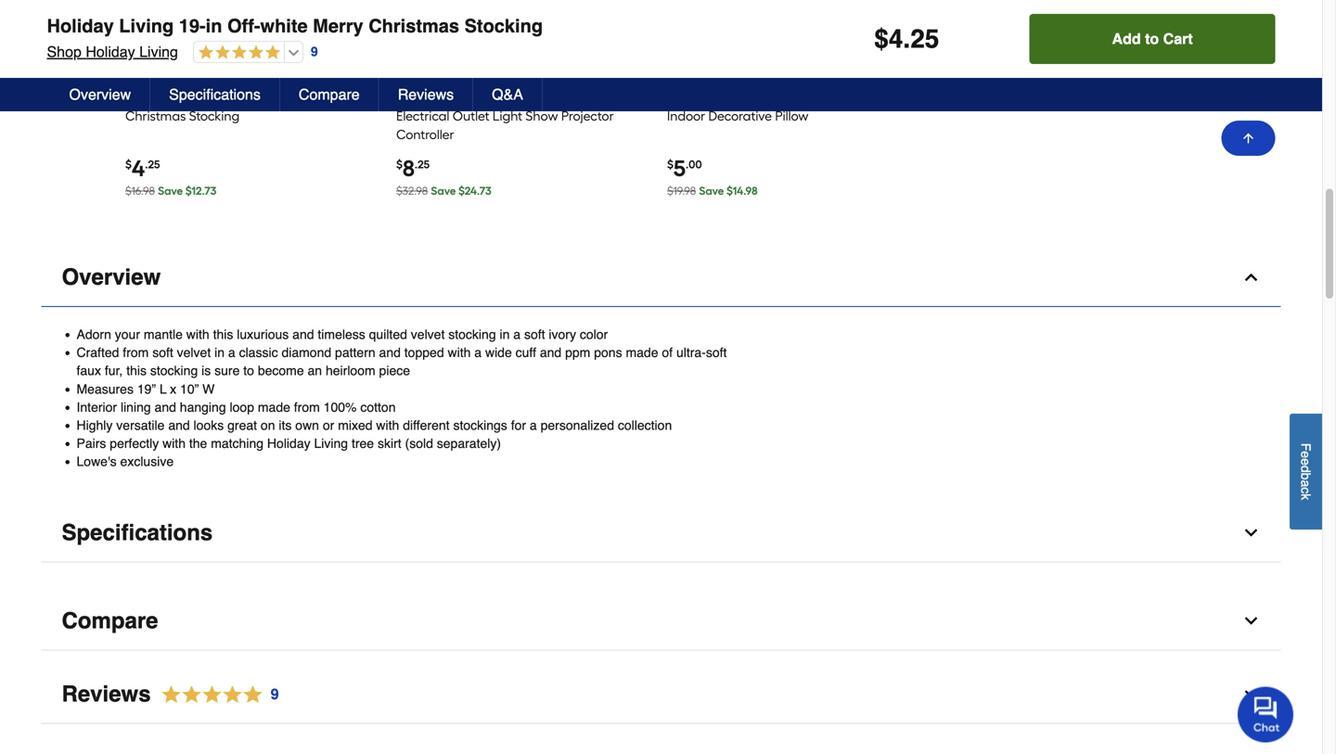 Task type: locate. For each thing, give the bounding box(es) containing it.
to inside add to cart 3 items 'link'
[[1004, 35, 1016, 50]]

1 horizontal spatial made
[[626, 345, 658, 360]]

2 e from the top
[[1299, 458, 1314, 466]]

1 horizontal spatial from
[[294, 400, 320, 415]]

and down quilted
[[379, 345, 401, 360]]

0 vertical spatial stocking
[[448, 327, 496, 342]]

1 vertical spatial merry
[[298, 90, 333, 105]]

0 horizontal spatial .25
[[145, 158, 160, 171]]

1 vertical spatial off-
[[240, 90, 263, 105]]

chevron down image for specifications
[[1242, 524, 1261, 543]]

0 horizontal spatial 19-
[[179, 15, 206, 37]]

0 vertical spatial chevron down image
[[1242, 524, 1261, 543]]

0 vertical spatial x
[[783, 90, 789, 105]]

.25 for 8
[[415, 158, 430, 171]]

controller
[[396, 127, 454, 142]]

1 horizontal spatial save
[[431, 184, 456, 198]]

.25 for 4
[[145, 158, 160, 171]]

0 horizontal spatial from
[[123, 345, 149, 360]]

$32.98
[[396, 184, 428, 198]]

1 horizontal spatial add
[[1112, 30, 1141, 47]]

1 vertical spatial 19-
[[212, 90, 227, 105]]

or
[[323, 418, 334, 433]]

pons
[[594, 345, 622, 360]]

luxurious
[[237, 327, 289, 342]]

$ inside $ 5 .00
[[667, 158, 674, 171]]

1 horizontal spatial stocking
[[465, 15, 543, 37]]

specifications button
[[150, 78, 280, 111], [41, 505, 1281, 563]]

a up cuff
[[513, 327, 521, 342]]

4 list item
[[125, 0, 345, 208]]

and up "the"
[[168, 418, 190, 433]]

2 horizontal spatial to
[[1145, 30, 1159, 47]]

3
[[1046, 35, 1053, 50]]

overview up the your
[[62, 264, 161, 290]]

become
[[258, 363, 304, 378]]

0 vertical spatial compare button
[[280, 78, 379, 111]]

this up sure
[[213, 327, 233, 342]]

0 horizontal spatial to
[[243, 363, 254, 378]]

from down the your
[[123, 345, 149, 360]]

ppm
[[565, 345, 590, 360]]

loop
[[230, 400, 254, 415]]

in right holiday living
[[227, 90, 237, 105]]

merry
[[313, 15, 363, 37], [298, 90, 333, 105]]

in up the pillow
[[769, 90, 780, 105]]

chevron down image
[[1242, 524, 1261, 543], [1242, 686, 1261, 704]]

1 vertical spatial overview button
[[41, 249, 1281, 307]]

1 vertical spatial velvet
[[177, 345, 211, 360]]

shop
[[47, 43, 82, 60]]

to for cart
[[1004, 35, 1016, 50]]

chevron down image down chevron down icon
[[1242, 686, 1261, 704]]

1 vertical spatial from
[[294, 400, 320, 415]]

save inside '5' list item
[[699, 184, 724, 198]]

1 vertical spatial compare button
[[41, 593, 1281, 651]]

0 vertical spatial reviews
[[398, 86, 454, 103]]

0 horizontal spatial reviews
[[62, 682, 151, 707]]

0 horizontal spatial stocking
[[189, 108, 240, 124]]

$19.98
[[667, 184, 696, 198]]

$16.98 save $ 12.73
[[125, 184, 216, 198]]

with left "the"
[[162, 436, 186, 451]]

$ up $16.98 at the top left
[[125, 158, 132, 171]]

and up the diamond
[[292, 327, 314, 342]]

4.9 stars image containing 9
[[151, 683, 280, 708]]

1 vertical spatial this
[[126, 363, 147, 378]]

living down shop holiday living
[[173, 90, 209, 105]]

2 chevron down image from the top
[[1242, 686, 1261, 704]]

1 vertical spatial x
[[170, 382, 176, 396]]

stocking down holiday living
[[189, 108, 240, 124]]

holiday down shop holiday living
[[125, 90, 170, 105]]

0 vertical spatial this
[[213, 327, 233, 342]]

x up the pillow
[[783, 90, 789, 105]]

.25 inside $ 8 .25
[[415, 158, 430, 171]]

w
[[202, 382, 215, 396]]

0 horizontal spatial soft
[[152, 345, 173, 360]]

$ left . on the top of the page
[[874, 24, 889, 54]]

living inside 4 list item
[[173, 90, 209, 105]]

save
[[158, 184, 183, 198], [431, 184, 456, 198], [699, 184, 724, 198]]

own
[[295, 418, 319, 433]]

wide
[[485, 345, 512, 360]]

1 horizontal spatial 18-
[[792, 90, 808, 105]]

18-in x 18-in green indoor decorative pillow link
[[667, 90, 858, 124]]

0 vertical spatial white
[[260, 15, 308, 37]]

with right the mantle
[[186, 327, 209, 342]]

compare button
[[280, 78, 379, 111], [41, 593, 1281, 651]]

0 vertical spatial 9
[[311, 44, 318, 59]]

8 list item
[[396, 0, 616, 208]]

in inside 19-in off-white merry christmas stocking
[[227, 90, 237, 105]]

2 save from the left
[[431, 184, 456, 198]]

0 horizontal spatial add
[[977, 35, 1001, 50]]

christmas up the reviews button
[[369, 15, 459, 37]]

1 horizontal spatial compare
[[299, 86, 360, 103]]

overview button
[[51, 78, 150, 111], [41, 249, 1281, 307]]

overview down shop holiday living
[[69, 86, 131, 103]]

1 horizontal spatial 19-
[[212, 90, 227, 105]]

stocking up q&a
[[465, 15, 543, 37]]

e up b in the bottom of the page
[[1299, 458, 1314, 466]]

holiday down its
[[267, 436, 311, 451]]

save right the $32.98
[[431, 184, 456, 198]]

matching
[[211, 436, 264, 451]]

3 save from the left
[[699, 184, 724, 198]]

2 .25 from the left
[[415, 158, 430, 171]]

stocking
[[448, 327, 496, 342], [150, 363, 198, 378]]

off- up 19-in off-white merry christmas stocking
[[227, 15, 260, 37]]

a up k
[[1299, 480, 1314, 487]]

d
[[1299, 466, 1314, 473]]

adorn
[[77, 327, 111, 342]]

e up d
[[1299, 451, 1314, 458]]

shop holiday living
[[47, 43, 178, 60]]

soft
[[524, 327, 545, 342], [152, 345, 173, 360], [706, 345, 727, 360]]

0 vertical spatial overview button
[[51, 78, 150, 111]]

add for add to cart 3 items
[[977, 35, 1001, 50]]

1 horizontal spatial 9
[[311, 44, 318, 59]]

white inside 19-in off-white merry christmas stocking
[[263, 90, 295, 105]]

4 left 25
[[889, 24, 903, 54]]

18- up decorative
[[753, 90, 769, 105]]

reviews
[[398, 86, 454, 103], [62, 682, 151, 707]]

$32.98 save $ 24.73
[[396, 184, 491, 198]]

stockings
[[453, 418, 507, 433]]

19"
[[137, 382, 156, 396]]

1 horizontal spatial to
[[1004, 35, 1016, 50]]

and down 'ivory'
[[540, 345, 562, 360]]

and down l
[[155, 400, 176, 415]]

chevron down image for reviews
[[1242, 686, 1261, 704]]

add to cart 3 items
[[977, 35, 1088, 50]]

stocking up l
[[150, 363, 198, 378]]

$ left .00
[[667, 158, 674, 171]]

18-in x 18-in green indoor decorative pillow
[[667, 90, 858, 124]]

led
[[462, 90, 485, 105]]

1 vertical spatial christmas
[[125, 108, 186, 124]]

versatile
[[116, 418, 165, 433]]

(sold
[[405, 436, 433, 451]]

0 horizontal spatial christmas
[[125, 108, 186, 124]]

cart
[[1163, 30, 1193, 47]]

soft right of
[[706, 345, 727, 360]]

your
[[115, 327, 140, 342]]

1 vertical spatial 9
[[271, 686, 279, 703]]

an
[[308, 363, 322, 378]]

0 horizontal spatial x
[[170, 382, 176, 396]]

the
[[189, 436, 207, 451]]

12.73
[[191, 184, 216, 198]]

$ inside $ 8 .25
[[396, 158, 403, 171]]

save for 8
[[431, 184, 456, 198]]

.25 inside '$ 4 .25'
[[145, 158, 160, 171]]

f
[[1299, 443, 1314, 451]]

$16.98
[[125, 184, 155, 198]]

stocking
[[465, 15, 543, 37], [189, 108, 240, 124]]

off-
[[227, 15, 260, 37], [240, 90, 263, 105]]

christmas down holiday living
[[125, 108, 186, 124]]

from up own
[[294, 400, 320, 415]]

from
[[123, 345, 149, 360], [294, 400, 320, 415]]

$ up the $32.98
[[396, 158, 403, 171]]

of
[[662, 345, 673, 360]]

tree
[[352, 436, 374, 451]]

1 horizontal spatial 4
[[889, 24, 903, 54]]

0 vertical spatial 4
[[889, 24, 903, 54]]

exclusive
[[120, 454, 174, 469]]

is
[[201, 363, 211, 378]]

to inside add to cart button
[[1145, 30, 1159, 47]]

off- down holiday living 19-in off-white merry christmas stocking
[[240, 90, 263, 105]]

4.9 stars image
[[194, 45, 280, 62], [151, 683, 280, 708]]

holiday inside the adorn your mantle with this luxurious and timeless quilted velvet stocking in a soft ivory color crafted from soft velvet in a classic diamond pattern and topped with a wide cuff and ppm pons made of ultra-soft faux fur, this stocking is sure to become an heirloom piece measures 19" l x 10" w interior lining and hanging loop made from 100% cotton highly versatile and looks great on its own or mixed with different stockings for a personalized collection pairs perfectly with the matching holiday living tree skirt (sold separately) lowe's exclusive
[[267, 436, 311, 451]]

$19.98 save $ 14.98
[[667, 184, 758, 198]]

19- up holiday living
[[179, 15, 206, 37]]

14.98
[[733, 184, 758, 198]]

19- right holiday living
[[212, 90, 227, 105]]

add inside 'link'
[[977, 35, 1001, 50]]

save inside 8 list item
[[431, 184, 456, 198]]

8
[[403, 155, 415, 182]]

19-
[[179, 15, 206, 37], [212, 90, 227, 105]]

0 horizontal spatial save
[[158, 184, 183, 198]]

4 inside 4 list item
[[132, 155, 145, 182]]

1 horizontal spatial reviews
[[398, 86, 454, 103]]

$ 4 .25
[[125, 155, 160, 182]]

0 horizontal spatial 18-
[[753, 90, 769, 105]]

$ right $16.98 at the top left
[[185, 184, 191, 198]]

q&a button
[[473, 78, 543, 111]]

1 save from the left
[[158, 184, 183, 198]]

holiday inside 4 list item
[[125, 90, 170, 105]]

x right l
[[170, 382, 176, 396]]

a left 'wide'
[[474, 345, 482, 360]]

reviews inside button
[[398, 86, 454, 103]]

1 horizontal spatial christmas
[[369, 15, 459, 37]]

1 vertical spatial stocking
[[150, 363, 198, 378]]

1 horizontal spatial velvet
[[411, 327, 445, 342]]

0 vertical spatial compare
[[299, 86, 360, 103]]

1 vertical spatial compare
[[62, 608, 158, 634]]

soft down the mantle
[[152, 345, 173, 360]]

soft up cuff
[[524, 327, 545, 342]]

0 horizontal spatial 4
[[132, 155, 145, 182]]

living down "or" on the left bottom of the page
[[314, 436, 348, 451]]

compare for compare button to the top
[[299, 86, 360, 103]]

save right $16.98 at the top left
[[158, 184, 183, 198]]

overview button down shop holiday living
[[51, 78, 150, 111]]

adorn your mantle with this luxurious and timeless quilted velvet stocking in a soft ivory color crafted from soft velvet in a classic diamond pattern and topped with a wide cuff and ppm pons made of ultra-soft faux fur, this stocking is sure to become an heirloom piece measures 19" l x 10" w interior lining and hanging loop made from 100% cotton highly versatile and looks great on its own or mixed with different stockings for a personalized collection pairs perfectly with the matching holiday living tree skirt (sold separately) lowe's exclusive
[[77, 327, 727, 469]]

in up 19-in off-white merry christmas stocking
[[206, 15, 222, 37]]

1 horizontal spatial x
[[783, 90, 789, 105]]

holiday
[[47, 15, 114, 37], [86, 43, 135, 60], [125, 90, 170, 105], [267, 436, 311, 451]]

1 vertical spatial 4
[[132, 155, 145, 182]]

timeless
[[318, 327, 365, 342]]

led wizard 10-setting electrical outlet light show projector controller
[[396, 90, 614, 142]]

.25 up $16.98 at the top left
[[145, 158, 160, 171]]

2 horizontal spatial save
[[699, 184, 724, 198]]

1 vertical spatial overview
[[62, 264, 161, 290]]

0 horizontal spatial made
[[258, 400, 290, 415]]

living
[[119, 15, 174, 37], [139, 43, 178, 60], [173, 90, 209, 105], [314, 436, 348, 451]]

made up on at left
[[258, 400, 290, 415]]

stocking up 'wide'
[[448, 327, 496, 342]]

compare
[[299, 86, 360, 103], [62, 608, 158, 634]]

merry inside 19-in off-white merry christmas stocking
[[298, 90, 333, 105]]

0 vertical spatial overview
[[69, 86, 131, 103]]

chevron down image
[[1242, 612, 1261, 631]]

made left of
[[626, 345, 658, 360]]

19- inside 19-in off-white merry christmas stocking
[[212, 90, 227, 105]]

0 horizontal spatial compare
[[62, 608, 158, 634]]

1 vertical spatial stocking
[[189, 108, 240, 124]]

1 vertical spatial chevron down image
[[1242, 686, 1261, 704]]

add
[[1112, 30, 1141, 47], [977, 35, 1001, 50]]

9
[[311, 44, 318, 59], [271, 686, 279, 703]]

velvet up topped
[[411, 327, 445, 342]]

save right the $19.98
[[699, 184, 724, 198]]

velvet up is
[[177, 345, 211, 360]]

a up sure
[[228, 345, 235, 360]]

24.73
[[465, 184, 491, 198]]

$ 8 .25
[[396, 155, 430, 182]]

holiday right shop
[[86, 43, 135, 60]]

chevron up image
[[1242, 268, 1261, 287]]

chevron down image left f e e d b a c k button
[[1242, 524, 1261, 543]]

holiday living
[[125, 90, 209, 105]]

4 for .
[[889, 24, 903, 54]]

electrical
[[396, 108, 449, 124]]

1 vertical spatial made
[[258, 400, 290, 415]]

0 vertical spatial 4.9 stars image
[[194, 45, 280, 62]]

0 horizontal spatial stocking
[[150, 363, 198, 378]]

$ inside '$ 4 .25'
[[125, 158, 132, 171]]

1 .25 from the left
[[145, 158, 160, 171]]

1 horizontal spatial soft
[[524, 327, 545, 342]]

.25 up the $32.98
[[415, 158, 430, 171]]

0 vertical spatial velvet
[[411, 327, 445, 342]]

overview
[[69, 86, 131, 103], [62, 264, 161, 290]]

1 vertical spatial white
[[263, 90, 295, 105]]

2 18- from the left
[[792, 90, 808, 105]]

1 horizontal spatial .25
[[415, 158, 430, 171]]

add inside button
[[1112, 30, 1141, 47]]

this up 19" on the left bottom of the page
[[126, 363, 147, 378]]

x inside 18-in x 18-in green indoor decorative pillow
[[783, 90, 789, 105]]

e
[[1299, 451, 1314, 458], [1299, 458, 1314, 466]]

overview button up of
[[41, 249, 1281, 307]]

1 vertical spatial 4.9 stars image
[[151, 683, 280, 708]]

4 up $16.98 at the top left
[[132, 155, 145, 182]]

christmas
[[369, 15, 459, 37], [125, 108, 186, 124]]

save for 4
[[158, 184, 183, 198]]

$ right the $32.98
[[458, 184, 465, 198]]

18- up the pillow
[[792, 90, 808, 105]]

1 chevron down image from the top
[[1242, 524, 1261, 543]]

holiday up shop
[[47, 15, 114, 37]]

save inside 4 list item
[[158, 184, 183, 198]]

and
[[292, 327, 314, 342], [379, 345, 401, 360], [540, 345, 562, 360], [155, 400, 176, 415], [168, 418, 190, 433]]



Task type: vqa. For each thing, say whether or not it's contained in the screenshot.
Electrical
yes



Task type: describe. For each thing, give the bounding box(es) containing it.
faux
[[77, 363, 101, 378]]

b
[[1299, 473, 1314, 480]]

on
[[261, 418, 275, 433]]

add to cart button
[[1030, 14, 1275, 64]]

highly
[[77, 418, 113, 433]]

0 vertical spatial christmas
[[369, 15, 459, 37]]

1 vertical spatial specifications
[[62, 520, 213, 546]]

lumations
[[396, 90, 459, 105]]

0 vertical spatial specifications
[[169, 86, 261, 103]]

separately)
[[437, 436, 501, 451]]

in up sure
[[214, 345, 225, 360]]

save for 5
[[699, 184, 724, 198]]

diamond
[[282, 345, 331, 360]]

cuff
[[516, 345, 536, 360]]

add for add to cart
[[1112, 30, 1141, 47]]

ivory
[[549, 327, 576, 342]]

for
[[511, 418, 526, 433]]

living up holiday living
[[139, 43, 178, 60]]

skirt
[[378, 436, 401, 451]]

to for cart
[[1145, 30, 1159, 47]]

items
[[1056, 35, 1088, 50]]

0 horizontal spatial this
[[126, 363, 147, 378]]

1 horizontal spatial stocking
[[448, 327, 496, 342]]

with up skirt
[[376, 418, 399, 433]]

ultra-
[[676, 345, 706, 360]]

outlet
[[453, 108, 490, 124]]

0 vertical spatial off-
[[227, 15, 260, 37]]

a inside button
[[1299, 480, 1314, 487]]

setting
[[547, 90, 589, 105]]

100%
[[324, 400, 357, 415]]

light
[[493, 108, 522, 124]]

interior
[[77, 400, 117, 415]]

c
[[1299, 487, 1314, 494]]

off- inside 19-in off-white merry christmas stocking
[[240, 90, 263, 105]]

$ 5 .00
[[667, 155, 702, 182]]

hanging
[[180, 400, 226, 415]]

cotton
[[360, 400, 396, 415]]

19-in off-white merry christmas stocking
[[125, 90, 333, 124]]

chat invite button image
[[1238, 686, 1295, 743]]

0 horizontal spatial 9
[[271, 686, 279, 703]]

fur,
[[105, 363, 123, 378]]

color
[[580, 327, 608, 342]]

show
[[526, 108, 558, 124]]

10"
[[180, 382, 199, 396]]

0 vertical spatial from
[[123, 345, 149, 360]]

4 for .25
[[132, 155, 145, 182]]

1 horizontal spatial this
[[213, 327, 233, 342]]

pairs
[[77, 436, 106, 451]]

arrow up image
[[1241, 131, 1256, 146]]

pattern
[[335, 345, 376, 360]]

0 vertical spatial merry
[[313, 15, 363, 37]]

0 vertical spatial made
[[626, 345, 658, 360]]

0 vertical spatial 19-
[[179, 15, 206, 37]]

personalized
[[541, 418, 614, 433]]

q&a
[[492, 86, 523, 103]]

crafted
[[77, 345, 119, 360]]

living up shop holiday living
[[119, 15, 174, 37]]

topped
[[404, 345, 444, 360]]

stocking inside 19-in off-white merry christmas stocking
[[189, 108, 240, 124]]

k
[[1299, 494, 1314, 500]]

1 e from the top
[[1299, 451, 1314, 458]]

5 list item
[[667, 0, 887, 208]]

in up 'wide'
[[500, 327, 510, 342]]

.
[[903, 24, 911, 54]]

mixed
[[338, 418, 373, 433]]

25
[[911, 24, 939, 54]]

l
[[160, 382, 167, 396]]

mantle
[[144, 327, 183, 342]]

0 vertical spatial stocking
[[465, 15, 543, 37]]

reviews button
[[379, 78, 473, 111]]

in left green
[[808, 90, 818, 105]]

0 horizontal spatial velvet
[[177, 345, 211, 360]]

a right for
[[530, 418, 537, 433]]

2 horizontal spatial soft
[[706, 345, 727, 360]]

green
[[821, 90, 858, 105]]

measures
[[77, 382, 134, 396]]

1 vertical spatial specifications button
[[41, 505, 1281, 563]]

great
[[227, 418, 257, 433]]

holiday living 19-in off-white merry christmas stocking
[[47, 15, 543, 37]]

.00
[[686, 158, 702, 171]]

$ 4 . 25
[[874, 24, 939, 54]]

compare for the bottommost compare button
[[62, 608, 158, 634]]

5
[[674, 155, 686, 182]]

piece
[[379, 363, 410, 378]]

to inside the adorn your mantle with this luxurious and timeless quilted velvet stocking in a soft ivory color crafted from soft velvet in a classic diamond pattern and topped with a wide cuff and ppm pons made of ultra-soft faux fur, this stocking is sure to become an heirloom piece measures 19" l x 10" w interior lining and hanging loop made from 100% cotton highly versatile and looks great on its own or mixed with different stockings for a personalized collection pairs perfectly with the matching holiday living tree skirt (sold separately) lowe's exclusive
[[243, 363, 254, 378]]

living inside the adorn your mantle with this luxurious and timeless quilted velvet stocking in a soft ivory color crafted from soft velvet in a classic diamond pattern and topped with a wide cuff and ppm pons made of ultra-soft faux fur, this stocking is sure to become an heirloom piece measures 19" l x 10" w interior lining and hanging loop made from 100% cotton highly versatile and looks great on its own or mixed with different stockings for a personalized collection pairs perfectly with the matching holiday living tree skirt (sold separately) lowe's exclusive
[[314, 436, 348, 451]]

heirloom
[[326, 363, 376, 378]]

f e e d b a c k button
[[1290, 414, 1322, 530]]

with right topped
[[448, 345, 471, 360]]

1 18- from the left
[[753, 90, 769, 105]]

f e e d b a c k
[[1299, 443, 1314, 500]]

looks
[[194, 418, 224, 433]]

quilted
[[369, 327, 407, 342]]

add to cart 3 items link
[[940, 20, 1125, 65]]

x inside the adorn your mantle with this luxurious and timeless quilted velvet stocking in a soft ivory color crafted from soft velvet in a classic diamond pattern and topped with a wide cuff and ppm pons made of ultra-soft faux fur, this stocking is sure to become an heirloom piece measures 19" l x 10" w interior lining and hanging loop made from 100% cotton highly versatile and looks great on its own or mixed with different stockings for a personalized collection pairs perfectly with the matching holiday living tree skirt (sold separately) lowe's exclusive
[[170, 382, 176, 396]]

indoor
[[667, 108, 705, 124]]

lowe's
[[77, 454, 117, 469]]

1 vertical spatial reviews
[[62, 682, 151, 707]]

0 vertical spatial specifications button
[[150, 78, 280, 111]]

classic
[[239, 345, 278, 360]]

lining
[[121, 400, 151, 415]]

$ right the $19.98
[[727, 184, 733, 198]]

collection
[[618, 418, 672, 433]]

cart
[[1019, 35, 1043, 50]]

its
[[279, 418, 292, 433]]

christmas inside 19-in off-white merry christmas stocking
[[125, 108, 186, 124]]

different
[[403, 418, 450, 433]]



